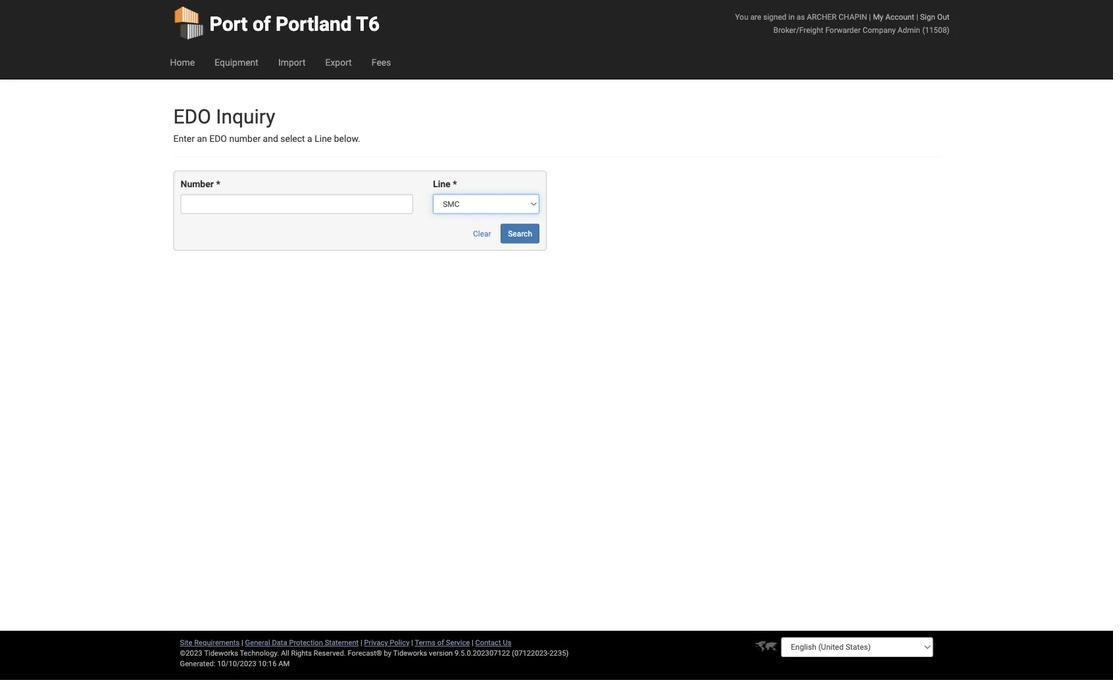 Task type: vqa. For each thing, say whether or not it's contained in the screenshot.
Site Requirements | General Data Protection Statement | Privacy Policy | Terms of Service | Contact Us ©2023 Tideworks Technology. All Rights Reserved. Forecast® by Tideworks version 9.5.0.202307122 (07122023-2235) Generated: 10/17/2023 2:57 PM
no



Task type: locate. For each thing, give the bounding box(es) containing it.
edo right an
[[209, 134, 227, 144]]

1 horizontal spatial of
[[437, 639, 444, 648]]

1 vertical spatial line
[[433, 179, 451, 190]]

9.5.0.202307122
[[455, 650, 510, 658]]

1 vertical spatial of
[[437, 639, 444, 648]]

import button
[[268, 46, 315, 79]]

0 vertical spatial line
[[315, 134, 332, 144]]

my account link
[[873, 12, 914, 21]]

contact us link
[[475, 639, 511, 648]]

port
[[210, 12, 248, 36]]

10:16
[[258, 660, 277, 669]]

1 * from the left
[[216, 179, 220, 190]]

10/10/2023
[[217, 660, 256, 669]]

account
[[885, 12, 914, 21]]

number *
[[181, 179, 220, 190]]

of up version
[[437, 639, 444, 648]]

equipment button
[[205, 46, 268, 79]]

|
[[869, 12, 871, 21], [916, 12, 918, 21], [241, 639, 243, 648], [360, 639, 362, 648], [411, 639, 413, 648], [472, 639, 473, 648]]

privacy
[[364, 639, 388, 648]]

terms of service link
[[415, 639, 470, 648]]

2235)
[[549, 650, 569, 658]]

of right port
[[253, 12, 271, 36]]

requirements
[[194, 639, 240, 648]]

edo
[[173, 105, 211, 128], [209, 134, 227, 144]]

protection
[[289, 639, 323, 648]]

*
[[216, 179, 220, 190], [453, 179, 457, 190]]

1 horizontal spatial *
[[453, 179, 457, 190]]

0 horizontal spatial line
[[315, 134, 332, 144]]

of
[[253, 12, 271, 36], [437, 639, 444, 648]]

below.
[[334, 134, 360, 144]]

sign out link
[[920, 12, 950, 21]]

statement
[[325, 639, 359, 648]]

of inside "port of portland t6" link
[[253, 12, 271, 36]]

by
[[384, 650, 391, 658]]

inquiry
[[216, 105, 275, 128]]

2 * from the left
[[453, 179, 457, 190]]

out
[[937, 12, 950, 21]]

Number * text field
[[181, 194, 413, 214]]

0 horizontal spatial *
[[216, 179, 220, 190]]

port of portland t6
[[210, 12, 380, 36]]

port of portland t6 link
[[173, 0, 380, 46]]

line
[[315, 134, 332, 144], [433, 179, 451, 190]]

export button
[[315, 46, 362, 79]]

company
[[863, 25, 896, 35]]

edo up "enter"
[[173, 105, 211, 128]]

home button
[[160, 46, 205, 79]]

am
[[278, 660, 290, 669]]

| up forecast® on the left bottom
[[360, 639, 362, 648]]

1 horizontal spatial line
[[433, 179, 451, 190]]

enter
[[173, 134, 195, 144]]

* for line *
[[453, 179, 457, 190]]

0 vertical spatial of
[[253, 12, 271, 36]]

clear button
[[466, 224, 498, 244]]

contact
[[475, 639, 501, 648]]

tideworks
[[393, 650, 427, 658]]

site
[[180, 639, 192, 648]]

technology.
[[240, 650, 279, 658]]

0 horizontal spatial of
[[253, 12, 271, 36]]

archer
[[807, 12, 837, 21]]

are
[[750, 12, 761, 21]]

site requirements link
[[180, 639, 240, 648]]

sign
[[920, 12, 935, 21]]

| up 9.5.0.202307122
[[472, 639, 473, 648]]

service
[[446, 639, 470, 648]]

as
[[797, 12, 805, 21]]

line *
[[433, 179, 457, 190]]

data
[[272, 639, 287, 648]]

| up tideworks
[[411, 639, 413, 648]]

* for number *
[[216, 179, 220, 190]]

site requirements | general data protection statement | privacy policy | terms of service | contact us ©2023 tideworks technology. all rights reserved. forecast® by tideworks version 9.5.0.202307122 (07122023-2235) generated: 10/10/2023 10:16 am
[[180, 639, 569, 669]]

an
[[197, 134, 207, 144]]



Task type: describe. For each thing, give the bounding box(es) containing it.
forecast®
[[348, 650, 382, 658]]

clear
[[473, 229, 491, 238]]

reserved.
[[314, 650, 346, 658]]

import
[[278, 57, 306, 68]]

line inside the edo inquiry enter an edo number and select a line below.
[[315, 134, 332, 144]]

in
[[788, 12, 795, 21]]

select
[[280, 134, 305, 144]]

us
[[503, 639, 511, 648]]

search
[[508, 229, 532, 238]]

fees button
[[362, 46, 401, 79]]

portland
[[276, 12, 352, 36]]

0 vertical spatial edo
[[173, 105, 211, 128]]

| left sign
[[916, 12, 918, 21]]

©2023 tideworks
[[180, 650, 238, 658]]

policy
[[390, 639, 409, 648]]

you
[[735, 12, 748, 21]]

(11508)
[[922, 25, 950, 35]]

(07122023-
[[512, 650, 549, 658]]

signed
[[763, 12, 786, 21]]

general data protection statement link
[[245, 639, 359, 648]]

and
[[263, 134, 278, 144]]

broker/freight
[[773, 25, 823, 35]]

edo inquiry enter an edo number and select a line below.
[[173, 105, 360, 144]]

you are signed in as archer chapin | my account | sign out broker/freight forwarder company admin (11508)
[[735, 12, 950, 35]]

number
[[229, 134, 261, 144]]

admin
[[898, 25, 920, 35]]

| left general
[[241, 639, 243, 648]]

home
[[170, 57, 195, 68]]

fees
[[372, 57, 391, 68]]

search button
[[501, 224, 539, 244]]

all
[[281, 650, 289, 658]]

export
[[325, 57, 352, 68]]

of inside 'site requirements | general data protection statement | privacy policy | terms of service | contact us ©2023 tideworks technology. all rights reserved. forecast® by tideworks version 9.5.0.202307122 (07122023-2235) generated: 10/10/2023 10:16 am'
[[437, 639, 444, 648]]

my
[[873, 12, 883, 21]]

t6
[[356, 12, 380, 36]]

number
[[181, 179, 214, 190]]

general
[[245, 639, 270, 648]]

privacy policy link
[[364, 639, 409, 648]]

| left my
[[869, 12, 871, 21]]

forwarder
[[825, 25, 861, 35]]

terms
[[415, 639, 435, 648]]

version
[[429, 650, 453, 658]]

1 vertical spatial edo
[[209, 134, 227, 144]]

equipment
[[215, 57, 258, 68]]

chapin
[[839, 12, 867, 21]]

a
[[307, 134, 312, 144]]

rights
[[291, 650, 312, 658]]

generated:
[[180, 660, 215, 669]]



